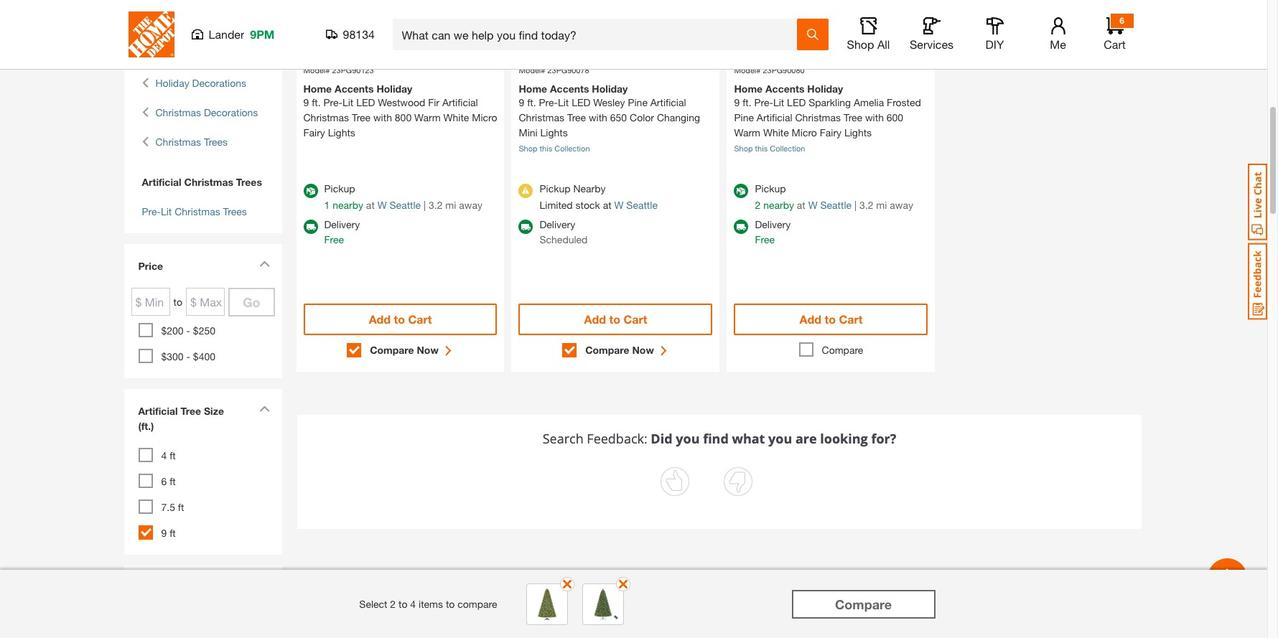 Task type: describe. For each thing, give the bounding box(es) containing it.
white inside home accents holiday 9 ft. pre-lit led westwood fir artificial christmas tree with 800 warm white micro fairy lights
[[444, 111, 469, 124]]

away for pickup 2 nearby at w seattle | 3.2 mi away
[[890, 199, 914, 211]]

at inside pickup nearby limited stock at w seattle
[[603, 199, 612, 211]]

sparkling
[[809, 96, 851, 108]]

399
[[743, 8, 772, 28]]

size
[[204, 405, 224, 417]]

delivery for 399
[[755, 218, 791, 231]]

led for 249
[[572, 96, 591, 108]]

1 vertical spatial 4
[[411, 598, 416, 611]]

price-range-lowerBound telephone field
[[131, 288, 170, 316]]

christmas inside home accents holiday 9 ft. pre-lit led westwood fir artificial christmas tree with 800 warm white micro fairy lights
[[304, 111, 349, 124]]

pickup for 249
[[540, 182, 571, 195]]

add to cart for 249
[[585, 313, 648, 326]]

diy
[[986, 37, 1005, 51]]

christmas down 'artificial christmas trees'
[[175, 205, 220, 218]]

shop all button
[[846, 17, 892, 52]]

fairy inside home accents holiday 9 ft. pre-lit led sparkling amelia frosted pine artificial christmas tree with 600 warm white micro fairy lights shop this collection
[[820, 126, 842, 139]]

pre-lit christmas trees
[[142, 205, 247, 218]]

nearby for 2 nearby
[[764, 199, 795, 211]]

cart 6
[[1104, 15, 1126, 51]]

800
[[395, 111, 412, 124]]

cart for pickup 2 nearby at w seattle | 3.2 mi away
[[839, 313, 863, 326]]

98134
[[343, 27, 375, 41]]

changing
[[657, 111, 701, 124]]

artificial christmas trees link
[[138, 175, 268, 190]]

warm inside home accents holiday 9 ft. pre-lit led sparkling amelia frosted pine artificial christmas tree with 600 warm white micro fairy lights shop this collection
[[735, 126, 761, 139]]

6 ft link
[[161, 476, 176, 488]]

compare now for delivery free
[[370, 344, 439, 356]]

christmas inside home accents holiday 9 ft. pre-lit led wesley pine artificial christmas tree with 650 color changing mini lights shop this collection
[[519, 111, 565, 124]]

decorations for christmas decorations
[[204, 106, 258, 119]]

( 502 )
[[794, 51, 811, 60]]

free for 1
[[324, 234, 344, 246]]

go button
[[228, 288, 275, 317]]

fairy inside home accents holiday 9 ft. pre-lit led westwood fir artificial christmas tree with 800 warm white micro fairy lights
[[304, 126, 325, 139]]

accents for 399
[[766, 83, 805, 95]]

feedback link image
[[1249, 243, 1268, 320]]

w for 2 nearby
[[809, 199, 818, 211]]

9 for home accents holiday 9 ft. pre-lit led westwood fir artificial christmas tree with 800 warm white micro fairy lights
[[304, 96, 309, 108]]

model# 23pg90080
[[735, 65, 805, 74]]

1 model# from the left
[[304, 65, 330, 74]]

home for 399
[[735, 83, 763, 95]]

artificial christmas trees
[[142, 176, 262, 188]]

502
[[796, 51, 809, 60]]

ft for 4 ft
[[170, 450, 176, 462]]

price link
[[131, 251, 275, 285]]

holiday decorations link
[[156, 75, 246, 91]]

model# for 399
[[735, 65, 761, 74]]

650
[[611, 111, 627, 124]]

all
[[878, 37, 891, 51]]

diy button
[[972, 17, 1018, 52]]

lit for fairy
[[343, 96, 354, 108]]

available shipping image for 399
[[735, 220, 749, 234]]

w inside pickup nearby limited stock at w seattle
[[615, 199, 624, 211]]

limited
[[540, 199, 573, 211]]

$300
[[161, 351, 184, 363]]

fir
[[428, 96, 440, 108]]

lights inside home accents holiday 9 ft. pre-lit led westwood fir artificial christmas tree with 800 warm white micro fairy lights
[[328, 126, 356, 139]]

mini
[[519, 126, 538, 139]]

9 for home accents holiday 9 ft. pre-lit led wesley pine artificial christmas tree with 650 color changing mini lights shop this collection
[[519, 96, 525, 108]]

cart for pickup 1 nearby at w seattle | 3.2 mi away
[[408, 313, 432, 326]]

home accents holiday 9 ft. pre-lit led wesley pine artificial christmas tree with 650 color changing mini lights shop this collection
[[519, 83, 701, 153]]

shop inside home accents holiday 9 ft. pre-lit led sparkling amelia frosted pine artificial christmas tree with 600 warm white micro fairy lights shop this collection
[[735, 144, 753, 153]]

pickup 1 nearby at w seattle | 3.2 mi away
[[324, 182, 483, 211]]

$ 249 00
[[523, 8, 566, 28]]

9 for home accents holiday 9 ft. pre-lit led sparkling amelia frosted pine artificial christmas tree with 600 warm white micro fairy lights shop this collection
[[735, 96, 740, 108]]

9 down 7.5
[[161, 527, 167, 540]]

9 ft link
[[161, 527, 176, 540]]

shop all
[[848, 37, 891, 51]]

holiday for home accents holiday 9 ft. pre-lit led sparkling amelia frosted pine artificial christmas tree with 600 warm white micro fairy lights shop this collection
[[808, 83, 844, 95]]

seattle inside pickup nearby limited stock at w seattle
[[627, 199, 658, 211]]

now for delivery scheduled
[[633, 344, 654, 356]]

add to cart for 399
[[800, 313, 863, 326]]

warm inside home accents holiday 9 ft. pre-lit led westwood fir artificial christmas tree with 800 warm white micro fairy lights
[[415, 111, 441, 124]]

micro inside home accents holiday 9 ft. pre-lit led westwood fir artificial christmas tree with 800 warm white micro fairy lights
[[472, 111, 498, 124]]

westwood
[[378, 96, 426, 108]]

back caret image for christmas decorations
[[142, 105, 148, 120]]

3.2 for pickup 2 nearby at w seattle | 3.2 mi away
[[860, 199, 874, 211]]

1 add to cart button from the left
[[304, 304, 498, 336]]

$200
[[161, 325, 184, 337]]

add to cart button for 399
[[735, 304, 929, 336]]

(ft.)
[[138, 420, 154, 433]]

available for pickup image
[[735, 184, 749, 198]]

select
[[359, 598, 388, 611]]

services button
[[909, 17, 955, 52]]

scheduled
[[540, 234, 588, 246]]

cart for pickup nearby limited stock at w seattle
[[624, 313, 648, 326]]

available shipping image
[[304, 220, 318, 234]]

2 for to
[[390, 598, 396, 611]]

price
[[138, 260, 163, 272]]

compare inside button
[[836, 597, 892, 613]]

amelia
[[854, 96, 885, 108]]

artificial tree size (ft.) link
[[131, 397, 275, 445]]

wesley
[[594, 96, 625, 108]]

23pg90123
[[332, 65, 374, 74]]

$200 - $250
[[161, 325, 216, 337]]

add for 399
[[800, 313, 822, 326]]

now for delivery free
[[417, 344, 439, 356]]

delivery free for 1
[[324, 218, 360, 246]]

ft. for 249
[[527, 96, 536, 108]]

model# for 249
[[519, 65, 546, 74]]

shop inside home accents holiday 9 ft. pre-lit led wesley pine artificial christmas tree with 650 color changing mini lights shop this collection
[[519, 144, 538, 153]]

9 ft
[[161, 527, 176, 540]]

$ 399 00
[[738, 8, 781, 28]]

color
[[630, 111, 655, 124]]

christmas decorations link
[[156, 105, 258, 120]]

with for wesley
[[589, 111, 608, 124]]

pine inside home accents holiday 9 ft. pre-lit led sparkling amelia frosted pine artificial christmas tree with 600 warm white micro fairy lights shop this collection
[[735, 111, 754, 124]]

tree inside home accents holiday 9 ft. pre-lit led westwood fir artificial christmas tree with 800 warm white micro fairy lights
[[352, 111, 371, 124]]

model# 23pg90078
[[519, 65, 590, 74]]

9pm
[[250, 27, 275, 41]]

white inside home accents holiday 9 ft. pre-lit led sparkling amelia frosted pine artificial christmas tree with 600 warm white micro fairy lights shop this collection
[[764, 126, 789, 139]]

98134 button
[[326, 27, 375, 42]]

pre-lit christmas trees link
[[142, 205, 247, 218]]

me
[[1051, 37, 1067, 51]]

2 vertical spatial trees
[[223, 205, 247, 218]]

delivery for 249
[[540, 218, 576, 231]]

delivery scheduled
[[540, 218, 588, 246]]

led inside home accents holiday 9 ft. pre-lit led westwood fir artificial christmas tree with 800 warm white micro fairy lights
[[356, 96, 375, 108]]

seattle for 2 nearby
[[821, 199, 852, 211]]

0 horizontal spatial 4
[[161, 450, 167, 462]]

lit for white
[[774, 96, 785, 108]]

select 2 to 4 items to compare
[[359, 598, 498, 611]]

0 vertical spatial trees
[[204, 136, 228, 148]]

frosted
[[887, 96, 922, 108]]

00 for 399
[[772, 10, 781, 21]]

department link
[[131, 35, 275, 65]]

w seattle link for 2 nearby
[[809, 199, 852, 211]]

1 delivery from the left
[[324, 218, 360, 231]]

artificial inside home accents holiday 9 ft. pre-lit led sparkling amelia frosted pine artificial christmas tree with 600 warm white micro fairy lights shop this collection
[[757, 111, 793, 124]]

compare button
[[792, 590, 936, 619]]

artificial tree size (ft.)
[[138, 405, 224, 433]]

- for $200
[[186, 325, 190, 337]]

home accents holiday 9 ft. pre-lit led sparkling amelia frosted pine artificial christmas tree with 600 warm white micro fairy lights shop this collection
[[735, 83, 922, 153]]

w for 1 nearby
[[378, 199, 387, 211]]



Task type: vqa. For each thing, say whether or not it's contained in the screenshot.
249's LED
yes



Task type: locate. For each thing, give the bounding box(es) containing it.
shop this collection link for 249
[[519, 144, 590, 153]]

christmas up pre-lit christmas trees link
[[184, 176, 233, 188]]

holiday up sparkling
[[808, 83, 844, 95]]

with inside home accents holiday 9 ft. pre-lit led wesley pine artificial christmas tree with 650 color changing mini lights shop this collection
[[589, 111, 608, 124]]

away inside pickup 2 nearby at w seattle | 3.2 mi away
[[890, 199, 914, 211]]

$ up model# 23pg90078
[[523, 10, 527, 21]]

lights down 'model# 23pg90123'
[[328, 126, 356, 139]]

led for 399
[[788, 96, 806, 108]]

0 horizontal spatial shop
[[519, 144, 538, 153]]

collection inside home accents holiday 9 ft. pre-lit led wesley pine artificial christmas tree with 650 color changing mini lights shop this collection
[[555, 144, 590, 153]]

decorations down the holiday decorations link
[[204, 106, 258, 119]]

1 horizontal spatial fairy
[[820, 126, 842, 139]]

1 product image from the left
[[529, 587, 565, 623]]

shop this collection link
[[519, 144, 590, 153], [735, 144, 806, 153]]

to
[[174, 296, 182, 308], [394, 313, 405, 326], [610, 313, 621, 326], [825, 313, 836, 326], [399, 598, 408, 611], [446, 598, 455, 611]]

1 horizontal spatial this
[[756, 144, 768, 153]]

2 delivery from the left
[[540, 218, 576, 231]]

shop
[[848, 37, 875, 51], [519, 144, 538, 153], [735, 144, 753, 153]]

white right 800
[[444, 111, 469, 124]]

0 vertical spatial warm
[[415, 111, 441, 124]]

1 horizontal spatial collection
[[770, 144, 806, 153]]

1 - from the top
[[186, 325, 190, 337]]

0 horizontal spatial shop this collection link
[[519, 144, 590, 153]]

2 nearby from the left
[[764, 199, 795, 211]]

What can we help you find today? search field
[[402, 19, 796, 50]]

1 away from the left
[[459, 199, 483, 211]]

0 horizontal spatial pine
[[628, 96, 648, 108]]

0 horizontal spatial mi
[[446, 199, 457, 211]]

ft up 7.5 ft link
[[170, 476, 176, 488]]

christmas inside artificial christmas trees "link"
[[184, 176, 233, 188]]

1 seattle from the left
[[390, 199, 421, 211]]

delivery free
[[324, 218, 360, 246], [755, 218, 791, 246]]

with down wesley
[[589, 111, 608, 124]]

pre- for white
[[755, 96, 774, 108]]

home
[[304, 83, 332, 95], [519, 83, 548, 95], [735, 83, 763, 95]]

tree left 650
[[568, 111, 586, 124]]

delivery free for 2
[[755, 218, 791, 246]]

1 vertical spatial 2
[[390, 598, 396, 611]]

1 add from the left
[[369, 313, 391, 326]]

3 model# from the left
[[735, 65, 761, 74]]

with for westwood
[[374, 111, 392, 124]]

0 horizontal spatial |
[[424, 199, 426, 211]]

away for pickup 1 nearby at w seattle | 3.2 mi away
[[459, 199, 483, 211]]

1 horizontal spatial 6
[[1120, 15, 1125, 26]]

1 nearby from the left
[[333, 199, 364, 211]]

2 compare now from the left
[[586, 344, 654, 356]]

1 home from the left
[[304, 83, 332, 95]]

nearby
[[574, 182, 606, 195]]

nearby inside pickup 2 nearby at w seattle | 3.2 mi away
[[764, 199, 795, 211]]

collection up pickup 2 nearby at w seattle | 3.2 mi away
[[770, 144, 806, 153]]

2 w from the left
[[615, 199, 624, 211]]

$ for 249
[[523, 10, 527, 21]]

tree down amelia
[[844, 111, 863, 124]]

0 horizontal spatial 6
[[161, 476, 167, 488]]

3 seattle from the left
[[821, 199, 852, 211]]

pre- down model# 23pg90080
[[755, 96, 774, 108]]

holiday inside home accents holiday 9 ft. pre-lit led westwood fir artificial christmas tree with 800 warm white micro fairy lights
[[377, 83, 413, 95]]

1 horizontal spatial |
[[855, 199, 857, 211]]

artificial
[[443, 96, 478, 108], [651, 96, 687, 108], [757, 111, 793, 124], [142, 176, 182, 188], [138, 405, 178, 417]]

2 horizontal spatial add to cart button
[[735, 304, 929, 336]]

fairy down sparkling
[[820, 126, 842, 139]]

delivery free down pickup 2 nearby at w seattle | 3.2 mi away
[[755, 218, 791, 246]]

tree left 800
[[352, 111, 371, 124]]

shop down "mini"
[[519, 144, 538, 153]]

christmas up the christmas trees
[[156, 106, 201, 119]]

ft. inside home accents holiday 9 ft. pre-lit led wesley pine artificial christmas tree with 650 color changing mini lights shop this collection
[[527, 96, 536, 108]]

7.5
[[161, 502, 175, 514]]

lit
[[343, 96, 354, 108], [558, 96, 569, 108], [774, 96, 785, 108], [161, 205, 172, 218]]

delivery
[[324, 218, 360, 231], [540, 218, 576, 231], [755, 218, 791, 231]]

0 vertical spatial white
[[444, 111, 469, 124]]

3 led from the left
[[788, 96, 806, 108]]

2 horizontal spatial shop
[[848, 37, 875, 51]]

1 horizontal spatial add to cart
[[585, 313, 648, 326]]

this
[[540, 144, 553, 153], [756, 144, 768, 153]]

decorations up christmas decorations
[[192, 77, 246, 89]]

1 now from the left
[[417, 344, 439, 356]]

lit inside home accents holiday 9 ft. pre-lit led wesley pine artificial christmas tree with 650 color changing mini lights shop this collection
[[558, 96, 569, 108]]

holiday inside home accents holiday 9 ft. pre-lit led wesley pine artificial christmas tree with 650 color changing mini lights shop this collection
[[592, 83, 628, 95]]

1 vertical spatial micro
[[792, 126, 818, 139]]

home for 249
[[519, 83, 548, 95]]

holiday right back caret icon at top left
[[156, 77, 189, 89]]

with left 800
[[374, 111, 392, 124]]

ft up the 6 ft link
[[170, 450, 176, 462]]

3 delivery from the left
[[755, 218, 791, 231]]

pickup nearby limited stock at w seattle
[[540, 182, 658, 211]]

2 at from the left
[[603, 199, 612, 211]]

free for 2
[[755, 234, 775, 246]]

caret icon image inside price link
[[259, 261, 270, 267]]

away inside pickup 1 nearby at w seattle | 3.2 mi away
[[459, 199, 483, 211]]

1 ft. from the left
[[312, 96, 321, 108]]

w inside pickup 1 nearby at w seattle | 3.2 mi away
[[378, 199, 387, 211]]

- for $300
[[186, 351, 190, 363]]

2 $ from the left
[[738, 10, 743, 21]]

1 vertical spatial caret icon image
[[259, 406, 270, 412]]

1 this from the left
[[540, 144, 553, 153]]

available shipping image down the limited stock for pickup icon
[[519, 220, 533, 234]]

1 vertical spatial -
[[186, 351, 190, 363]]

2 for nearby
[[755, 199, 761, 211]]

1 horizontal spatial 00
[[772, 10, 781, 21]]

2 - from the top
[[186, 351, 190, 363]]

artificial right fir
[[443, 96, 478, 108]]

0 horizontal spatial delivery
[[324, 218, 360, 231]]

led inside home accents holiday 9 ft. pre-lit led wesley pine artificial christmas tree with 650 color changing mini lights shop this collection
[[572, 96, 591, 108]]

2
[[755, 199, 761, 211], [390, 598, 396, 611]]

home inside home accents holiday 9 ft. pre-lit led wesley pine artificial christmas tree with 650 color changing mini lights shop this collection
[[519, 83, 548, 95]]

$ inside $ 399 00
[[738, 10, 743, 21]]

$200 - $250 link
[[161, 325, 216, 337]]

2 lights from the left
[[541, 126, 568, 139]]

artificial up pre-lit christmas trees link
[[142, 176, 182, 188]]

model# left 23pg90078
[[519, 65, 546, 74]]

1
[[324, 199, 330, 211]]

compare now button for delivery free
[[370, 342, 454, 359]]

pickup up 1
[[324, 182, 355, 195]]

add
[[369, 313, 391, 326], [585, 313, 606, 326], [800, 313, 822, 326]]

2 fairy from the left
[[820, 126, 842, 139]]

pine inside home accents holiday 9 ft. pre-lit led wesley pine artificial christmas tree with 650 color changing mini lights shop this collection
[[628, 96, 648, 108]]

00 inside $ 249 00
[[556, 10, 566, 21]]

-
[[186, 325, 190, 337], [186, 351, 190, 363]]

available shipping image down available for pickup icon
[[735, 220, 749, 234]]

0 vertical spatial 4
[[161, 450, 167, 462]]

2 collection from the left
[[770, 144, 806, 153]]

led inside home accents holiday 9 ft. pre-lit led sparkling amelia frosted pine artificial christmas tree with 600 warm white micro fairy lights shop this collection
[[788, 96, 806, 108]]

pre- for fairy
[[324, 96, 343, 108]]

2 free from the left
[[755, 234, 775, 246]]

collection inside home accents holiday 9 ft. pre-lit led sparkling amelia frosted pine artificial christmas tree with 600 warm white micro fairy lights shop this collection
[[770, 144, 806, 153]]

1 horizontal spatial shop
[[735, 144, 753, 153]]

3 add to cart from the left
[[800, 313, 863, 326]]

trees down artificial christmas trees "link"
[[223, 205, 247, 218]]

pre- for lights
[[539, 96, 558, 108]]

1 horizontal spatial with
[[589, 111, 608, 124]]

pre- inside home accents holiday 9 ft. pre-lit led wesley pine artificial christmas tree with 650 color changing mini lights shop this collection
[[539, 96, 558, 108]]

2 model# from the left
[[519, 65, 546, 74]]

mi inside pickup 2 nearby at w seattle | 3.2 mi away
[[877, 199, 888, 211]]

this inside home accents holiday 9 ft. pre-lit led wesley pine artificial christmas tree with 650 color changing mini lights shop this collection
[[540, 144, 553, 153]]

23pg90080
[[763, 65, 805, 74]]

2 accents from the left
[[550, 83, 590, 95]]

warm up available for pickup icon
[[735, 126, 761, 139]]

home down 'model# 23pg90123'
[[304, 83, 332, 95]]

ft.
[[312, 96, 321, 108], [527, 96, 536, 108], [743, 96, 752, 108]]

at inside pickup 2 nearby at w seattle | 3.2 mi away
[[797, 199, 806, 211]]

ft. inside home accents holiday 9 ft. pre-lit led sparkling amelia frosted pine artificial christmas tree with 600 warm white micro fairy lights shop this collection
[[743, 96, 752, 108]]

1 horizontal spatial nearby
[[764, 199, 795, 211]]

add to cart
[[369, 313, 432, 326], [585, 313, 648, 326], [800, 313, 863, 326]]

1 horizontal spatial add to cart button
[[519, 304, 713, 336]]

pickup right available for pickup icon
[[755, 182, 786, 195]]

1 compare now from the left
[[370, 344, 439, 356]]

lit for lights
[[558, 96, 569, 108]]

0 horizontal spatial fairy
[[304, 126, 325, 139]]

go
[[243, 294, 260, 310]]

christmas trees link
[[156, 134, 228, 149]]

delivery up scheduled
[[540, 218, 576, 231]]

1 horizontal spatial w seattle link
[[615, 199, 658, 211]]

this inside home accents holiday 9 ft. pre-lit led sparkling amelia frosted pine artificial christmas tree with 600 warm white micro fairy lights shop this collection
[[756, 144, 768, 153]]

the home depot logo image
[[128, 11, 174, 57]]

2 horizontal spatial model#
[[735, 65, 761, 74]]

accents down 23pg90080
[[766, 83, 805, 95]]

pickup up limited
[[540, 182, 571, 195]]

caret icon image
[[259, 261, 270, 267], [259, 406, 270, 412]]

3 at from the left
[[797, 199, 806, 211]]

caret icon image inside artificial tree size (ft.) link
[[259, 406, 270, 412]]

delivery down pickup 2 nearby at w seattle | 3.2 mi away
[[755, 218, 791, 231]]

1 mi from the left
[[446, 199, 457, 211]]

$300 - $400 link
[[161, 351, 216, 363]]

compare
[[370, 344, 414, 356], [586, 344, 630, 356], [822, 344, 864, 356], [836, 597, 892, 613]]

3 lights from the left
[[845, 126, 872, 139]]

1 horizontal spatial white
[[764, 126, 789, 139]]

|
[[424, 199, 426, 211], [855, 199, 857, 211]]

1 vertical spatial decorations
[[204, 106, 258, 119]]

| for pickup 2 nearby at w seattle | 3.2 mi away
[[855, 199, 857, 211]]

accents for 249
[[550, 83, 590, 95]]

pickup inside pickup nearby limited stock at w seattle
[[540, 182, 571, 195]]

micro
[[472, 111, 498, 124], [792, 126, 818, 139]]

christmas down christmas decorations link
[[156, 136, 201, 148]]

lights
[[328, 126, 356, 139], [541, 126, 568, 139], [845, 126, 872, 139]]

pickup inside pickup 2 nearby at w seattle | 3.2 mi away
[[755, 182, 786, 195]]

at inside pickup 1 nearby at w seattle | 3.2 mi away
[[366, 199, 375, 211]]

3.2 for pickup 1 nearby at w seattle | 3.2 mi away
[[429, 199, 443, 211]]

model# 23pg90123
[[304, 65, 374, 74]]

1 caret icon image from the top
[[259, 261, 270, 267]]

0 vertical spatial -
[[186, 325, 190, 337]]

$ up model# 23pg90080
[[738, 10, 743, 21]]

2 add from the left
[[585, 313, 606, 326]]

1 horizontal spatial now
[[633, 344, 654, 356]]

compare now for delivery scheduled
[[586, 344, 654, 356]]

artificial up changing
[[651, 96, 687, 108]]

0 horizontal spatial home
[[304, 83, 332, 95]]

7.5 ft
[[161, 502, 184, 514]]

1 with from the left
[[374, 111, 392, 124]]

nearby inside pickup 1 nearby at w seattle | 3.2 mi away
[[333, 199, 364, 211]]

christmas down 'model# 23pg90123'
[[304, 111, 349, 124]]

2 horizontal spatial accents
[[766, 83, 805, 95]]

2 away from the left
[[890, 199, 914, 211]]

0 horizontal spatial $
[[523, 10, 527, 21]]

00 for 249
[[556, 10, 566, 21]]

0 horizontal spatial accents
[[335, 83, 374, 95]]

0 vertical spatial caret icon image
[[259, 261, 270, 267]]

2 delivery free from the left
[[755, 218, 791, 246]]

lights inside home accents holiday 9 ft. pre-lit led sparkling amelia frosted pine artificial christmas tree with 600 warm white micro fairy lights shop this collection
[[845, 126, 872, 139]]

nearby for 1 nearby
[[333, 199, 364, 211]]

artificial up (ft.)
[[138, 405, 178, 417]]

3.2
[[429, 199, 443, 211], [860, 199, 874, 211]]

3 w seattle link from the left
[[809, 199, 852, 211]]

ft. down model# 23pg90080
[[743, 96, 752, 108]]

shop inside button
[[848, 37, 875, 51]]

0 vertical spatial micro
[[472, 111, 498, 124]]

0 horizontal spatial model#
[[304, 65, 330, 74]]

2 ft. from the left
[[527, 96, 536, 108]]

1 delivery free from the left
[[324, 218, 360, 246]]

christmas inside christmas trees link
[[156, 136, 201, 148]]

christmas up "mini"
[[519, 111, 565, 124]]

6 right me button
[[1120, 15, 1125, 26]]

9 inside home accents holiday 9 ft. pre-lit led wesley pine artificial christmas tree with 650 color changing mini lights shop this collection
[[519, 96, 525, 108]]

0 vertical spatial back caret image
[[142, 105, 148, 120]]

ft. up "mini"
[[527, 96, 536, 108]]

pine up color
[[628, 96, 648, 108]]

christmas trees
[[156, 136, 228, 148]]

4 up the 6 ft link
[[161, 450, 167, 462]]

23pg90078
[[548, 65, 590, 74]]

2 horizontal spatial pickup
[[755, 182, 786, 195]]

1 back caret image from the top
[[142, 105, 148, 120]]

1 at from the left
[[366, 199, 375, 211]]

shop this collection link up available for pickup icon
[[735, 144, 806, 153]]

lights right "mini"
[[541, 126, 568, 139]]

back caret image left christmas trees link
[[142, 134, 148, 149]]

)
[[809, 51, 811, 60]]

1 w from the left
[[378, 199, 387, 211]]

lander 9pm
[[209, 27, 275, 41]]

available for pickup image
[[304, 184, 318, 198]]

lit down 'artificial christmas trees'
[[161, 205, 172, 218]]

tree inside home accents holiday 9 ft. pre-lit led sparkling amelia frosted pine artificial christmas tree with 600 warm white micro fairy lights shop this collection
[[844, 111, 863, 124]]

9 inside home accents holiday 9 ft. pre-lit led sparkling amelia frosted pine artificial christmas tree with 600 warm white micro fairy lights shop this collection
[[735, 96, 740, 108]]

1 horizontal spatial product image
[[585, 587, 621, 623]]

decorations for holiday decorations
[[192, 77, 246, 89]]

0 horizontal spatial white
[[444, 111, 469, 124]]

christmas down sparkling
[[796, 111, 841, 124]]

items
[[419, 598, 443, 611]]

0 horizontal spatial this
[[540, 144, 553, 153]]

1 horizontal spatial mi
[[877, 199, 888, 211]]

compare now button
[[370, 342, 454, 359], [586, 342, 669, 359]]

at for 1 nearby
[[366, 199, 375, 211]]

2 horizontal spatial w seattle link
[[809, 199, 852, 211]]

caret icon image up go button
[[259, 261, 270, 267]]

w inside pickup 2 nearby at w seattle | 3.2 mi away
[[809, 199, 818, 211]]

1 add to cart from the left
[[369, 313, 432, 326]]

2 horizontal spatial seattle
[[821, 199, 852, 211]]

2 horizontal spatial delivery
[[755, 218, 791, 231]]

1 available shipping image from the left
[[519, 220, 533, 234]]

delivery inside delivery scheduled
[[540, 218, 576, 231]]

$300 - $400
[[161, 351, 216, 363]]

ft right 7.5
[[178, 502, 184, 514]]

collection up nearby
[[555, 144, 590, 153]]

1 lights from the left
[[328, 126, 356, 139]]

free
[[324, 234, 344, 246], [755, 234, 775, 246]]

6
[[1120, 15, 1125, 26], [161, 476, 167, 488]]

2 available shipping image from the left
[[735, 220, 749, 234]]

mi
[[446, 199, 457, 211], [877, 199, 888, 211]]

available shipping image
[[519, 220, 533, 234], [735, 220, 749, 234]]

3 with from the left
[[866, 111, 884, 124]]

2 | from the left
[[855, 199, 857, 211]]

model# left 23pg90080
[[735, 65, 761, 74]]

1 horizontal spatial 3.2
[[860, 199, 874, 211]]

2 now from the left
[[633, 344, 654, 356]]

0 horizontal spatial now
[[417, 344, 439, 356]]

w seattle link
[[378, 199, 421, 211], [615, 199, 658, 211], [809, 199, 852, 211]]

lit inside home accents holiday 9 ft. pre-lit led sparkling amelia frosted pine artificial christmas tree with 600 warm white micro fairy lights shop this collection
[[774, 96, 785, 108]]

(
[[794, 51, 796, 60]]

back caret image for christmas trees
[[142, 134, 148, 149]]

delivery down 1
[[324, 218, 360, 231]]

pine down model# 23pg90080
[[735, 111, 754, 124]]

6 inside cart 6
[[1120, 15, 1125, 26]]

2 add to cart from the left
[[585, 313, 648, 326]]

9 down 'model# 23pg90123'
[[304, 96, 309, 108]]

0 horizontal spatial collection
[[555, 144, 590, 153]]

mi for pickup 1 nearby at w seattle | 3.2 mi away
[[446, 199, 457, 211]]

artificial inside home accents holiday 9 ft. pre-lit led wesley pine artificial christmas tree with 650 color changing mini lights shop this collection
[[651, 96, 687, 108]]

with inside home accents holiday 9 ft. pre-lit led westwood fir artificial christmas tree with 800 warm white micro fairy lights
[[374, 111, 392, 124]]

pre- up price
[[142, 205, 161, 218]]

lights inside home accents holiday 9 ft. pre-lit led wesley pine artificial christmas tree with 650 color changing mini lights shop this collection
[[541, 126, 568, 139]]

1 w seattle link from the left
[[378, 199, 421, 211]]

ft for 6 ft
[[170, 476, 176, 488]]

back caret image
[[142, 105, 148, 120], [142, 134, 148, 149]]

2 horizontal spatial with
[[866, 111, 884, 124]]

1 vertical spatial white
[[764, 126, 789, 139]]

mi inside pickup 1 nearby at w seattle | 3.2 mi away
[[446, 199, 457, 211]]

white down model# 23pg90080
[[764, 126, 789, 139]]

artificial down model# 23pg90080
[[757, 111, 793, 124]]

pre- down 'model# 23pg90123'
[[324, 96, 343, 108]]

seattle inside pickup 1 nearby at w seattle | 3.2 mi away
[[390, 199, 421, 211]]

collection
[[555, 144, 590, 153], [770, 144, 806, 153]]

2 w seattle link from the left
[[615, 199, 658, 211]]

9 up "mini"
[[519, 96, 525, 108]]

0 horizontal spatial pickup
[[324, 182, 355, 195]]

0 vertical spatial decorations
[[192, 77, 246, 89]]

1 horizontal spatial away
[[890, 199, 914, 211]]

lander
[[209, 27, 244, 41]]

accents inside home accents holiday 9 ft. pre-lit led sparkling amelia frosted pine artificial christmas tree with 600 warm white micro fairy lights shop this collection
[[766, 83, 805, 95]]

0 horizontal spatial w seattle link
[[378, 199, 421, 211]]

compare
[[458, 598, 498, 611]]

home down model# 23pg90080
[[735, 83, 763, 95]]

2 horizontal spatial lights
[[845, 126, 872, 139]]

accents inside home accents holiday 9 ft. pre-lit led westwood fir artificial christmas tree with 800 warm white micro fairy lights
[[335, 83, 374, 95]]

1 free from the left
[[324, 234, 344, 246]]

holiday decorations
[[156, 77, 246, 89]]

fairy up available for pickup image
[[304, 126, 325, 139]]

0 horizontal spatial free
[[324, 234, 344, 246]]

1 shop this collection link from the left
[[519, 144, 590, 153]]

shop up available for pickup icon
[[735, 144, 753, 153]]

2 inside pickup 2 nearby at w seattle | 3.2 mi away
[[755, 199, 761, 211]]

2 product image from the left
[[585, 587, 621, 623]]

christmas inside christmas decorations link
[[156, 106, 201, 119]]

2 add to cart button from the left
[[519, 304, 713, 336]]

1 3.2 from the left
[[429, 199, 443, 211]]

pickup 2 nearby at w seattle | 3.2 mi away
[[755, 182, 914, 211]]

3 home from the left
[[735, 83, 763, 95]]

2 horizontal spatial ft.
[[743, 96, 752, 108]]

caret icon image for price
[[259, 261, 270, 267]]

caret icon image for artificial tree size (ft.)
[[259, 406, 270, 412]]

model#
[[304, 65, 330, 74], [519, 65, 546, 74], [735, 65, 761, 74]]

0 horizontal spatial 3.2
[[429, 199, 443, 211]]

pre- down model# 23pg90078
[[539, 96, 558, 108]]

- right $200
[[186, 325, 190, 337]]

home inside home accents holiday 9 ft. pre-lit led sparkling amelia frosted pine artificial christmas tree with 600 warm white micro fairy lights shop this collection
[[735, 83, 763, 95]]

2 this from the left
[[756, 144, 768, 153]]

holiday for home accents holiday 9 ft. pre-lit led wesley pine artificial christmas tree with 650 color changing mini lights shop this collection
[[592, 83, 628, 95]]

accents
[[335, 83, 374, 95], [550, 83, 590, 95], [766, 83, 805, 95]]

holiday for home accents holiday 9 ft. pre-lit led westwood fir artificial christmas tree with 800 warm white micro fairy lights
[[377, 83, 413, 95]]

2 seattle from the left
[[627, 199, 658, 211]]

4 ft
[[161, 450, 176, 462]]

3 ft. from the left
[[743, 96, 752, 108]]

w seattle link for 1 nearby
[[378, 199, 421, 211]]

lit down 23pg90078
[[558, 96, 569, 108]]

1 horizontal spatial compare now button
[[586, 342, 669, 359]]

00 inside $ 399 00
[[772, 10, 781, 21]]

$
[[523, 10, 527, 21], [738, 10, 743, 21]]

1 horizontal spatial at
[[603, 199, 612, 211]]

7.5 ft link
[[161, 502, 184, 514]]

with inside home accents holiday 9 ft. pre-lit led sparkling amelia frosted pine artificial christmas tree with 600 warm white micro fairy lights shop this collection
[[866, 111, 884, 124]]

shop this collection link for 399
[[735, 144, 806, 153]]

add to cart button for 249
[[519, 304, 713, 336]]

holiday up wesley
[[592, 83, 628, 95]]

3 w from the left
[[809, 199, 818, 211]]

0 horizontal spatial micro
[[472, 111, 498, 124]]

- right $300
[[186, 351, 190, 363]]

ft for 7.5 ft
[[178, 502, 184, 514]]

ft. for 399
[[743, 96, 752, 108]]

back caret image
[[142, 75, 148, 91]]

trees inside "link"
[[236, 176, 262, 188]]

services
[[910, 37, 954, 51]]

mi for pickup 2 nearby at w seattle | 3.2 mi away
[[877, 199, 888, 211]]

1 vertical spatial trees
[[236, 176, 262, 188]]

2 horizontal spatial w
[[809, 199, 818, 211]]

led left sparkling
[[788, 96, 806, 108]]

0 horizontal spatial available shipping image
[[519, 220, 533, 234]]

2 led from the left
[[572, 96, 591, 108]]

1 horizontal spatial shop this collection link
[[735, 144, 806, 153]]

3.2 inside pickup 1 nearby at w seattle | 3.2 mi away
[[429, 199, 443, 211]]

me button
[[1036, 17, 1082, 52]]

back caret image down back caret icon at top left
[[142, 105, 148, 120]]

1 horizontal spatial available shipping image
[[735, 220, 749, 234]]

1 accents from the left
[[335, 83, 374, 95]]

tree inside the "artificial tree size (ft.)"
[[181, 405, 201, 417]]

600
[[887, 111, 904, 124]]

white
[[444, 111, 469, 124], [764, 126, 789, 139]]

away
[[459, 199, 483, 211], [890, 199, 914, 211]]

$ inside $ 249 00
[[523, 10, 527, 21]]

micro inside home accents holiday 9 ft. pre-lit led sparkling amelia frosted pine artificial christmas tree with 600 warm white micro fairy lights shop this collection
[[792, 126, 818, 139]]

tree left size
[[181, 405, 201, 417]]

1 led from the left
[[356, 96, 375, 108]]

caret icon image right size
[[259, 406, 270, 412]]

0 horizontal spatial delivery free
[[324, 218, 360, 246]]

1 00 from the left
[[556, 10, 566, 21]]

2 3.2 from the left
[[860, 199, 874, 211]]

1 horizontal spatial led
[[572, 96, 591, 108]]

accents inside home accents holiday 9 ft. pre-lit led wesley pine artificial christmas tree with 650 color changing mini lights shop this collection
[[550, 83, 590, 95]]

artificial inside "link"
[[142, 176, 182, 188]]

1 | from the left
[[424, 199, 426, 211]]

1 vertical spatial pine
[[735, 111, 754, 124]]

$400
[[193, 351, 216, 363]]

limited stock for pickup image
[[519, 184, 533, 198]]

0 horizontal spatial add to cart
[[369, 313, 432, 326]]

with down amelia
[[866, 111, 884, 124]]

shop left all
[[848, 37, 875, 51]]

ft down 7.5 ft
[[170, 527, 176, 540]]

decorations
[[192, 77, 246, 89], [204, 106, 258, 119]]

2 caret icon image from the top
[[259, 406, 270, 412]]

home accents holiday 9 ft. pre-lit led westwood fir artificial christmas tree with 800 warm white micro fairy lights
[[304, 83, 498, 139]]

available shipping image for 249
[[519, 220, 533, 234]]

1 horizontal spatial accents
[[550, 83, 590, 95]]

christmas decorations
[[156, 106, 258, 119]]

0 horizontal spatial 2
[[390, 598, 396, 611]]

2 with from the left
[[589, 111, 608, 124]]

home inside home accents holiday 9 ft. pre-lit led westwood fir artificial christmas tree with 800 warm white micro fairy lights
[[304, 83, 332, 95]]

6 up 7.5
[[161, 476, 167, 488]]

3.2 inside pickup 2 nearby at w seattle | 3.2 mi away
[[860, 199, 874, 211]]

lights down amelia
[[845, 126, 872, 139]]

3 pickup from the left
[[755, 182, 786, 195]]

1 horizontal spatial micro
[[792, 126, 818, 139]]

at for 2 nearby
[[797, 199, 806, 211]]

6 ft
[[161, 476, 176, 488]]

compare now button for delivery scheduled
[[586, 342, 669, 359]]

pickup for 399
[[755, 182, 786, 195]]

0 horizontal spatial away
[[459, 199, 483, 211]]

led down the "23pg90123"
[[356, 96, 375, 108]]

holiday
[[156, 77, 189, 89], [377, 83, 413, 95], [592, 83, 628, 95], [808, 83, 844, 95]]

seattle for 1 nearby
[[390, 199, 421, 211]]

pickup inside pickup 1 nearby at w seattle | 3.2 mi away
[[324, 182, 355, 195]]

2 00 from the left
[[772, 10, 781, 21]]

1 pickup from the left
[[324, 182, 355, 195]]

0 horizontal spatial product image
[[529, 587, 565, 623]]

2 pickup from the left
[[540, 182, 571, 195]]

$ for 399
[[738, 10, 743, 21]]

2 mi from the left
[[877, 199, 888, 211]]

1 compare now button from the left
[[370, 342, 454, 359]]

0 horizontal spatial lights
[[328, 126, 356, 139]]

pre- inside home accents holiday 9 ft. pre-lit led sparkling amelia frosted pine artificial christmas tree with 600 warm white micro fairy lights shop this collection
[[755, 96, 774, 108]]

trees left available for pickup image
[[236, 176, 262, 188]]

2 compare now button from the left
[[586, 342, 669, 359]]

warm down fir
[[415, 111, 441, 124]]

9 down model# 23pg90080
[[735, 96, 740, 108]]

0 horizontal spatial add to cart button
[[304, 304, 498, 336]]

stock
[[576, 199, 600, 211]]

pickup
[[324, 182, 355, 195], [540, 182, 571, 195], [755, 182, 786, 195]]

4 left items
[[411, 598, 416, 611]]

holiday up "westwood"
[[377, 83, 413, 95]]

1 vertical spatial warm
[[735, 126, 761, 139]]

2 home from the left
[[519, 83, 548, 95]]

shop this collection link down "mini"
[[519, 144, 590, 153]]

tree inside home accents holiday 9 ft. pre-lit led wesley pine artificial christmas tree with 650 color changing mini lights shop this collection
[[568, 111, 586, 124]]

1 horizontal spatial model#
[[519, 65, 546, 74]]

$250
[[193, 325, 216, 337]]

christmas inside home accents holiday 9 ft. pre-lit led sparkling amelia frosted pine artificial christmas tree with 600 warm white micro fairy lights shop this collection
[[796, 111, 841, 124]]

pre- inside home accents holiday 9 ft. pre-lit led westwood fir artificial christmas tree with 800 warm white micro fairy lights
[[324, 96, 343, 108]]

pine
[[628, 96, 648, 108], [735, 111, 754, 124]]

led left wesley
[[572, 96, 591, 108]]

lit down the "23pg90123"
[[343, 96, 354, 108]]

1 fairy from the left
[[304, 126, 325, 139]]

0 vertical spatial pine
[[628, 96, 648, 108]]

2 horizontal spatial at
[[797, 199, 806, 211]]

model# left the "23pg90123"
[[304, 65, 330, 74]]

1 $ from the left
[[523, 10, 527, 21]]

pre-
[[324, 96, 343, 108], [539, 96, 558, 108], [755, 96, 774, 108], [142, 205, 161, 218]]

3 accents from the left
[[766, 83, 805, 95]]

delivery free down 1
[[324, 218, 360, 246]]

live chat image
[[1249, 164, 1268, 241]]

ft. inside home accents holiday 9 ft. pre-lit led westwood fir artificial christmas tree with 800 warm white micro fairy lights
[[312, 96, 321, 108]]

department
[[138, 44, 195, 56]]

00
[[556, 10, 566, 21], [772, 10, 781, 21]]

accents down 23pg90078
[[550, 83, 590, 95]]

ft. down 'model# 23pg90123'
[[312, 96, 321, 108]]

| inside pickup 1 nearby at w seattle | 3.2 mi away
[[424, 199, 426, 211]]

trees down christmas decorations link
[[204, 136, 228, 148]]

2 shop this collection link from the left
[[735, 144, 806, 153]]

9 inside home accents holiday 9 ft. pre-lit led westwood fir artificial christmas tree with 800 warm white micro fairy lights
[[304, 96, 309, 108]]

3 add to cart button from the left
[[735, 304, 929, 336]]

add for 249
[[585, 313, 606, 326]]

lit inside home accents holiday 9 ft. pre-lit led westwood fir artificial christmas tree with 800 warm white micro fairy lights
[[343, 96, 354, 108]]

| for pickup 1 nearby at w seattle | 3.2 mi away
[[424, 199, 426, 211]]

ft for 9 ft
[[170, 527, 176, 540]]

1 collection from the left
[[555, 144, 590, 153]]

4 ft link
[[161, 450, 176, 462]]

3 add from the left
[[800, 313, 822, 326]]

seattle
[[390, 199, 421, 211], [627, 199, 658, 211], [821, 199, 852, 211]]

1 horizontal spatial lights
[[541, 126, 568, 139]]

artificial inside the "artificial tree size (ft.)"
[[138, 405, 178, 417]]

2 back caret image from the top
[[142, 134, 148, 149]]

249
[[527, 8, 556, 28]]

price-range-upperBound telephone field
[[186, 288, 225, 316]]

0 horizontal spatial compare now button
[[370, 342, 454, 359]]

product image
[[529, 587, 565, 623], [585, 587, 621, 623]]

1 horizontal spatial $
[[738, 10, 743, 21]]

seattle inside pickup 2 nearby at w seattle | 3.2 mi away
[[821, 199, 852, 211]]

lit down 23pg90080
[[774, 96, 785, 108]]

holiday inside home accents holiday 9 ft. pre-lit led sparkling amelia frosted pine artificial christmas tree with 600 warm white micro fairy lights shop this collection
[[808, 83, 844, 95]]

0 horizontal spatial nearby
[[333, 199, 364, 211]]

1 horizontal spatial 2
[[755, 199, 761, 211]]

0 horizontal spatial at
[[366, 199, 375, 211]]

0 horizontal spatial ft.
[[312, 96, 321, 108]]

1 horizontal spatial pine
[[735, 111, 754, 124]]

1 horizontal spatial warm
[[735, 126, 761, 139]]

0 vertical spatial 6
[[1120, 15, 1125, 26]]

artificial inside home accents holiday 9 ft. pre-lit led westwood fir artificial christmas tree with 800 warm white micro fairy lights
[[443, 96, 478, 108]]

0 horizontal spatial 00
[[556, 10, 566, 21]]

now
[[417, 344, 439, 356], [633, 344, 654, 356]]

1 horizontal spatial free
[[755, 234, 775, 246]]

accents down the "23pg90123"
[[335, 83, 374, 95]]

home down model# 23pg90078
[[519, 83, 548, 95]]

christmas
[[156, 106, 201, 119], [304, 111, 349, 124], [519, 111, 565, 124], [796, 111, 841, 124], [156, 136, 201, 148], [184, 176, 233, 188], [175, 205, 220, 218]]

| inside pickup 2 nearby at w seattle | 3.2 mi away
[[855, 199, 857, 211]]

2 horizontal spatial led
[[788, 96, 806, 108]]



